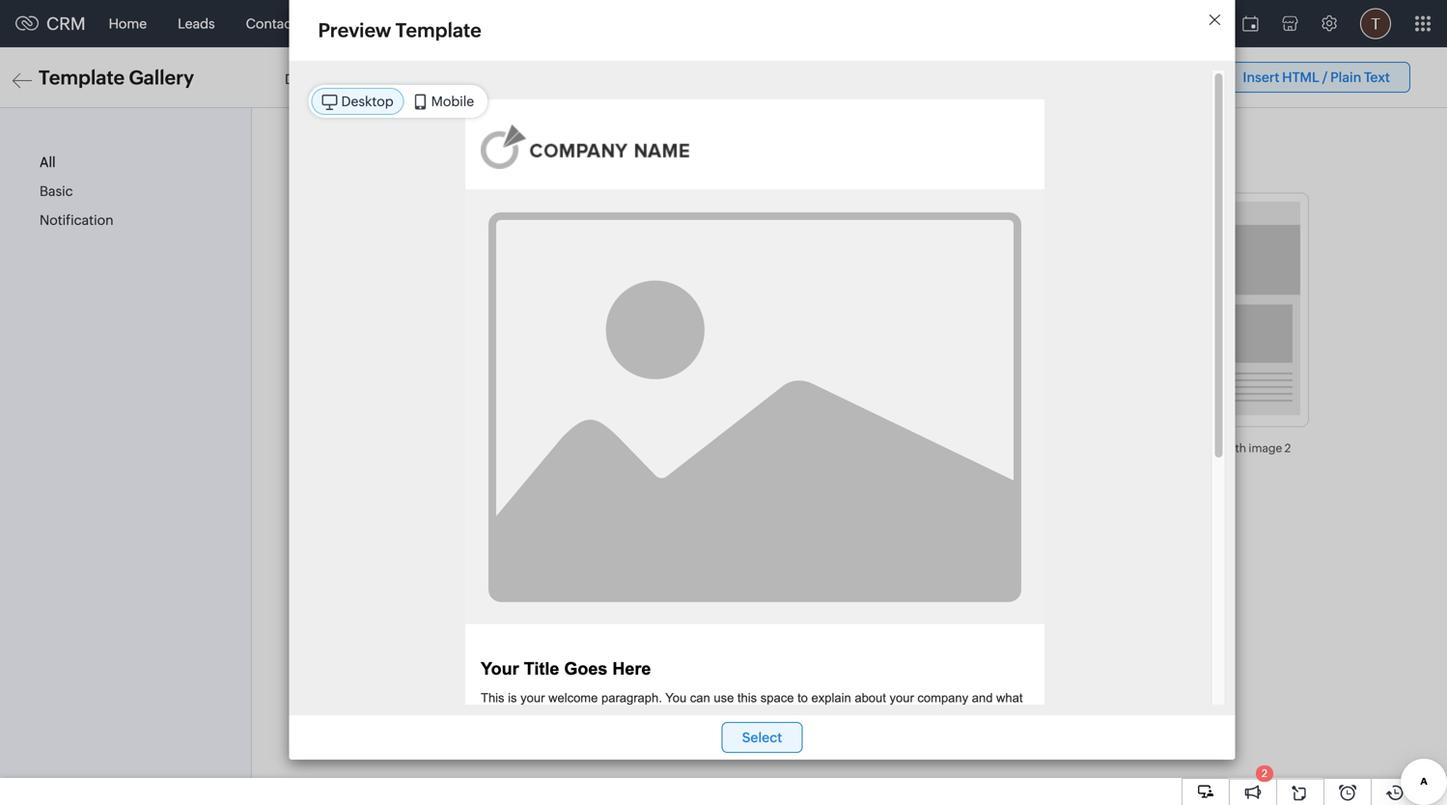 Task type: locate. For each thing, give the bounding box(es) containing it.
profile element
[[1349, 0, 1403, 47]]

with
[[1013, 442, 1037, 455], [1223, 442, 1246, 455]]

one
[[559, 442, 582, 455]]

1 two from the left
[[946, 442, 968, 455]]

two
[[946, 442, 968, 455], [1155, 442, 1177, 455]]

0 vertical spatial 2
[[1285, 442, 1291, 455]]

1 image from the left
[[1039, 442, 1073, 455]]

template
[[395, 19, 481, 42], [39, 67, 125, 89]]

image
[[1039, 442, 1073, 455], [1249, 442, 1282, 455]]

template down crm
[[39, 67, 125, 89]]

2
[[1285, 442, 1291, 455], [1262, 768, 1268, 780]]

0 horizontal spatial deals
[[285, 71, 319, 87]]

all
[[40, 154, 56, 170]]

1 with from the left
[[1013, 442, 1037, 455]]

two column with image 2
[[1155, 442, 1291, 455]]

calendar image
[[1242, 16, 1259, 31]]

not loaded image
[[515, 201, 669, 416], [725, 201, 879, 416], [935, 201, 1090, 416], [1146, 201, 1300, 416], [304, 505, 459, 720]]

two for two column with image 2
[[1155, 442, 1177, 455]]

crm
[[46, 14, 86, 34]]

search element
[[1191, 0, 1231, 47]]

html
[[1282, 70, 1319, 85]]

1 horizontal spatial image
[[1249, 442, 1282, 455]]

/
[[1322, 70, 1328, 85]]

2 image from the left
[[1249, 442, 1282, 455]]

column for two column with image 2
[[1179, 442, 1221, 455]]

deals right accounts
[[425, 16, 459, 31]]

not loaded image for three column
[[304, 505, 459, 720]]

template up mobile
[[395, 19, 481, 42]]

0 horizontal spatial image
[[1039, 442, 1073, 455]]

1 horizontal spatial two
[[1155, 442, 1177, 455]]

1 horizontal spatial with
[[1223, 442, 1246, 455]]

plain
[[1330, 70, 1362, 85]]

one column
[[559, 442, 625, 455]]

1 vertical spatial template
[[39, 67, 125, 89]]

insert html / plain text
[[1243, 70, 1390, 85]]

2 with from the left
[[1223, 442, 1246, 455]]

0 horizontal spatial two
[[946, 442, 968, 455]]

with for 2
[[1223, 442, 1246, 455]]

notification
[[40, 212, 113, 228]]

home link
[[93, 0, 162, 47]]

mobile
[[431, 94, 474, 109]]

1 horizontal spatial 2
[[1285, 442, 1291, 455]]

0 horizontal spatial 2
[[1262, 768, 1268, 780]]

with for 1
[[1013, 442, 1037, 455]]

template gallery
[[39, 67, 194, 89]]

0 vertical spatial deals
[[425, 16, 459, 31]]

leads link
[[162, 0, 230, 47]]

1 horizontal spatial deals
[[425, 16, 459, 31]]

profile image
[[1360, 8, 1391, 39]]

deals down contacts
[[285, 71, 319, 87]]

three column
[[344, 746, 418, 759]]

1 vertical spatial deals
[[285, 71, 319, 87]]

column
[[584, 442, 625, 455], [970, 442, 1011, 455], [1179, 442, 1221, 455], [377, 746, 418, 759]]

0 horizontal spatial with
[[1013, 442, 1037, 455]]

accounts
[[334, 16, 394, 31]]

None button
[[722, 722, 803, 753]]

accounts link
[[318, 0, 410, 47]]

deals
[[425, 16, 459, 31], [285, 71, 319, 87]]

2 two from the left
[[1155, 442, 1177, 455]]

1 horizontal spatial template
[[395, 19, 481, 42]]

desktop
[[341, 94, 394, 109]]



Task type: vqa. For each thing, say whether or not it's contained in the screenshot.
1st "IMAGE" from right
yes



Task type: describe. For each thing, give the bounding box(es) containing it.
1
[[1075, 442, 1080, 455]]

text
[[1364, 70, 1390, 85]]

1 vertical spatial 2
[[1262, 768, 1268, 780]]

insert html / plain text link
[[1223, 62, 1410, 93]]

0 vertical spatial template
[[395, 19, 481, 42]]

not loaded image for one column
[[515, 201, 669, 416]]

not loaded image for two column with image 2
[[1146, 201, 1300, 416]]

contacts
[[246, 16, 303, 31]]

image for 1
[[1039, 442, 1073, 455]]

not loaded image for two column with image 1
[[935, 201, 1090, 416]]

preview
[[318, 19, 391, 42]]

contacts link
[[230, 0, 318, 47]]

column for three column
[[377, 746, 418, 759]]

gallery
[[129, 67, 194, 89]]

leads
[[178, 16, 215, 31]]

two column with image 1
[[946, 442, 1080, 455]]

deals inside 'link'
[[425, 16, 459, 31]]

column for one column
[[584, 442, 625, 455]]

crm link
[[15, 14, 86, 34]]

image for 2
[[1249, 442, 1282, 455]]

search image
[[1203, 15, 1219, 32]]

insert
[[1243, 70, 1280, 85]]

basic
[[40, 183, 73, 199]]

home
[[109, 16, 147, 31]]

0 horizontal spatial template
[[39, 67, 125, 89]]

column for two column with image 1
[[970, 442, 1011, 455]]

two for two column with image 1
[[946, 442, 968, 455]]

preview template
[[318, 19, 481, 42]]

three
[[344, 746, 375, 759]]

deals link
[[410, 0, 475, 47]]



